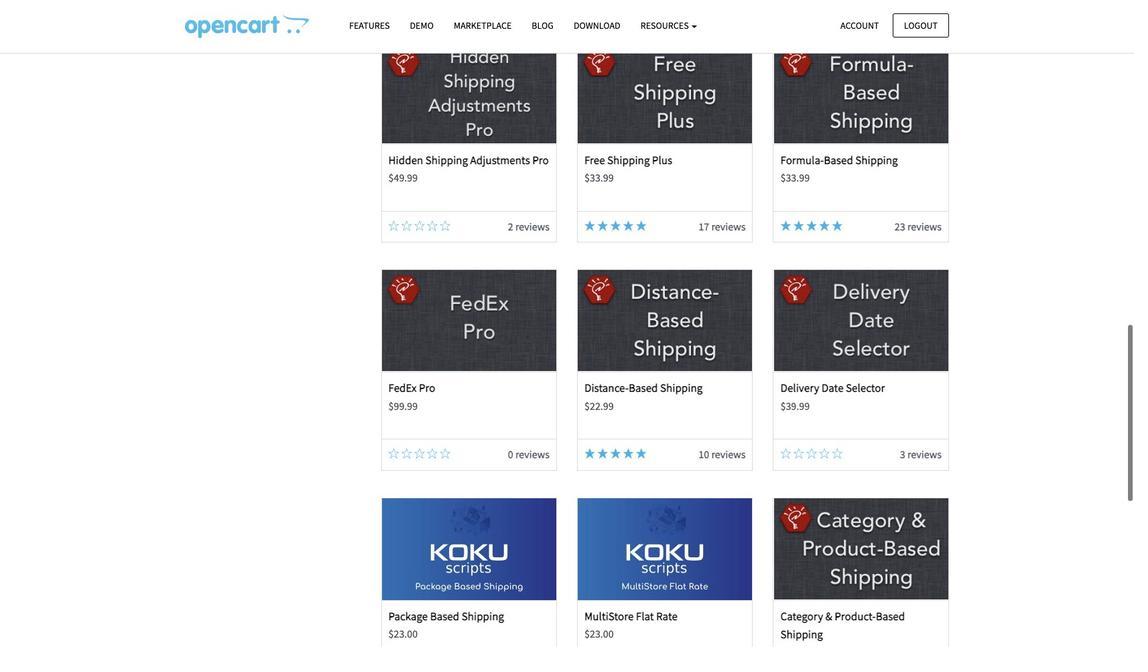Task type: locate. For each thing, give the bounding box(es) containing it.
shipping
[[426, 153, 468, 167], [607, 153, 650, 167], [856, 153, 898, 167], [660, 381, 703, 396], [462, 609, 504, 624], [781, 628, 823, 642]]

reviews right 3
[[908, 448, 942, 462]]

formula-
[[781, 153, 824, 167]]

free shipping plus image
[[578, 42, 752, 144]]

demo
[[410, 19, 434, 32]]

star light image
[[623, 220, 634, 231], [636, 220, 647, 231], [819, 220, 830, 231], [598, 449, 608, 460], [610, 449, 621, 460], [636, 449, 647, 460]]

multistore
[[585, 609, 634, 624]]

shipping inside distance-based shipping $22.99
[[660, 381, 703, 396]]

2 reviews
[[508, 220, 550, 233]]

reviews right "10" in the right of the page
[[712, 448, 746, 462]]

0 vertical spatial pro
[[532, 153, 549, 167]]

$39.99
[[781, 399, 810, 413]]

shipping inside free shipping plus $33.99
[[607, 153, 650, 167]]

3 reviews
[[900, 448, 942, 462]]

star light o image
[[401, 220, 412, 231], [427, 220, 438, 231], [440, 220, 451, 231], [401, 449, 412, 460], [414, 449, 425, 460], [427, 449, 438, 460], [440, 449, 451, 460], [781, 449, 791, 460], [794, 449, 804, 460], [819, 449, 830, 460]]

0 horizontal spatial $23.00
[[389, 628, 418, 641]]

selector
[[846, 381, 885, 396]]

reviews for fedex pro
[[516, 448, 550, 462]]

$33.99 down the free
[[585, 171, 614, 184]]

free shipping plus link
[[585, 153, 673, 167]]

fedex
[[389, 381, 417, 396]]

$23.00 inside package based shipping $23.00
[[389, 628, 418, 641]]

product-
[[835, 609, 876, 624]]

$33.99 for formula-
[[781, 171, 810, 184]]

based for distance-
[[629, 381, 658, 396]]

blog link
[[522, 14, 564, 38]]

$33.99 inside free shipping plus $33.99
[[585, 171, 614, 184]]

0 horizontal spatial $33.99
[[585, 171, 614, 184]]

$22.99
[[585, 399, 614, 413]]

blog
[[532, 19, 554, 32]]

$49.99
[[389, 171, 418, 184]]

reviews for free shipping plus
[[712, 220, 746, 233]]

$23.00 for package
[[389, 628, 418, 641]]

$23.00 down 'multistore'
[[585, 628, 614, 641]]

reviews right the 23
[[908, 220, 942, 233]]

based inside package based shipping $23.00
[[430, 609, 459, 624]]

2 $33.99 from the left
[[781, 171, 810, 184]]

hidden shipping adjustments pro $49.99
[[389, 153, 549, 184]]

fedex pro link
[[389, 381, 435, 396]]

category
[[781, 609, 823, 624]]

resources
[[641, 19, 691, 32]]

based inside distance-based shipping $22.99
[[629, 381, 658, 396]]

logout link
[[893, 13, 949, 37]]

shipping inside category & product-based shipping
[[781, 628, 823, 642]]

1 vertical spatial pro
[[419, 381, 435, 396]]

10
[[699, 448, 710, 462]]

delivery date selector image
[[774, 270, 949, 372]]

$33.99 inside formula-based shipping $33.99
[[781, 171, 810, 184]]

1 $33.99 from the left
[[585, 171, 614, 184]]

category & product-based shipping image
[[774, 499, 949, 601]]

$23.00
[[389, 628, 418, 641], [585, 628, 614, 641]]

plus
[[652, 153, 673, 167]]

reviews right 2
[[516, 220, 550, 233]]

reviews right 0
[[516, 448, 550, 462]]

reviews right "17"
[[712, 220, 746, 233]]

rate
[[656, 609, 678, 624]]

2 $23.00 from the left
[[585, 628, 614, 641]]

star light image
[[585, 220, 595, 231], [598, 220, 608, 231], [610, 220, 621, 231], [781, 220, 791, 231], [794, 220, 804, 231], [807, 220, 817, 231], [832, 220, 843, 231], [585, 449, 595, 460], [623, 449, 634, 460]]

$23.00 inside multistore flat rate $23.00
[[585, 628, 614, 641]]

$99.99
[[389, 399, 418, 413]]

download link
[[564, 14, 631, 38]]

17
[[699, 220, 710, 233]]

star light o image
[[389, 220, 399, 231], [414, 220, 425, 231], [389, 449, 399, 460], [807, 449, 817, 460], [832, 449, 843, 460]]

$23.00 down package
[[389, 628, 418, 641]]

0 horizontal spatial pro
[[419, 381, 435, 396]]

pro
[[532, 153, 549, 167], [419, 381, 435, 396]]

multistore flat rate $23.00
[[585, 609, 678, 641]]

formula-based shipping image
[[774, 42, 949, 144]]

distance-based shipping $22.99
[[585, 381, 703, 413]]

pro right "fedex"
[[419, 381, 435, 396]]

1 horizontal spatial $33.99
[[781, 171, 810, 184]]

based
[[824, 153, 853, 167], [629, 381, 658, 396], [430, 609, 459, 624], [876, 609, 905, 624]]

reviews
[[516, 220, 550, 233], [712, 220, 746, 233], [908, 220, 942, 233], [516, 448, 550, 462], [712, 448, 746, 462], [908, 448, 942, 462]]

delivery date selector link
[[781, 381, 885, 396]]

pro right adjustments
[[532, 153, 549, 167]]

delivery date selector $39.99
[[781, 381, 885, 413]]

1 horizontal spatial pro
[[532, 153, 549, 167]]

hidden
[[389, 153, 423, 167]]

marketplace
[[454, 19, 512, 32]]

1 horizontal spatial $23.00
[[585, 628, 614, 641]]

1 $23.00 from the left
[[389, 628, 418, 641]]

based for formula-
[[824, 153, 853, 167]]

$33.99 down formula-
[[781, 171, 810, 184]]

package
[[389, 609, 428, 624]]

based inside formula-based shipping $33.99
[[824, 153, 853, 167]]

$33.99
[[585, 171, 614, 184], [781, 171, 810, 184]]

hidden shipping adjustments pro image
[[382, 42, 556, 144]]



Task type: vqa. For each thing, say whether or not it's contained in the screenshot.


Task type: describe. For each thing, give the bounding box(es) containing it.
pro inside hidden shipping adjustments pro $49.99
[[532, 153, 549, 167]]

resources link
[[631, 14, 708, 38]]

distance-
[[585, 381, 629, 396]]

$33.99 for free
[[585, 171, 614, 184]]

package based shipping $23.00
[[389, 609, 504, 641]]

multistore flat rate image
[[578, 499, 752, 601]]

features link
[[339, 14, 400, 38]]

$23.00 for multistore
[[585, 628, 614, 641]]

reviews for distance-based shipping
[[712, 448, 746, 462]]

free shipping plus $33.99
[[585, 153, 673, 184]]

pro inside fedex pro $99.99
[[419, 381, 435, 396]]

package based shipping link
[[389, 609, 504, 624]]

reviews for delivery date selector
[[908, 448, 942, 462]]

fedex pro $99.99
[[389, 381, 435, 413]]

distance-based shipping link
[[585, 381, 703, 396]]

shipping inside package based shipping $23.00
[[462, 609, 504, 624]]

based for package
[[430, 609, 459, 624]]

2
[[508, 220, 513, 233]]

flat
[[636, 609, 654, 624]]

account link
[[829, 13, 891, 37]]

distance-based shipping image
[[578, 270, 752, 372]]

fedex pro image
[[382, 270, 556, 372]]

features
[[349, 19, 390, 32]]

free
[[585, 153, 605, 167]]

reviews for hidden shipping adjustments pro
[[516, 220, 550, 233]]

17 reviews
[[699, 220, 746, 233]]

0 reviews
[[508, 448, 550, 462]]

10 reviews
[[699, 448, 746, 462]]

category & product-based shipping
[[781, 609, 905, 642]]

date
[[822, 381, 844, 396]]

23
[[895, 220, 906, 233]]

adjustments
[[470, 153, 530, 167]]

package based shipping image
[[382, 499, 556, 601]]

formula-based shipping link
[[781, 153, 898, 167]]

download
[[574, 19, 621, 32]]

23 reviews
[[895, 220, 942, 233]]

demo link
[[400, 14, 444, 38]]

reviews for formula-based shipping
[[908, 220, 942, 233]]

hidden shipping adjustments pro link
[[389, 153, 549, 167]]

logout
[[904, 19, 938, 31]]

shipping inside hidden shipping adjustments pro $49.99
[[426, 153, 468, 167]]

account
[[841, 19, 879, 31]]

multistore flat rate link
[[585, 609, 678, 624]]

marketplace link
[[444, 14, 522, 38]]

formula-based shipping $33.99
[[781, 153, 898, 184]]

0
[[508, 448, 513, 462]]

3
[[900, 448, 906, 462]]

shipping inside formula-based shipping $33.99
[[856, 153, 898, 167]]

opencart shipping extensions image
[[185, 14, 309, 38]]

delivery
[[781, 381, 820, 396]]

&
[[826, 609, 833, 624]]

category & product-based shipping link
[[781, 609, 905, 642]]

based inside category & product-based shipping
[[876, 609, 905, 624]]



